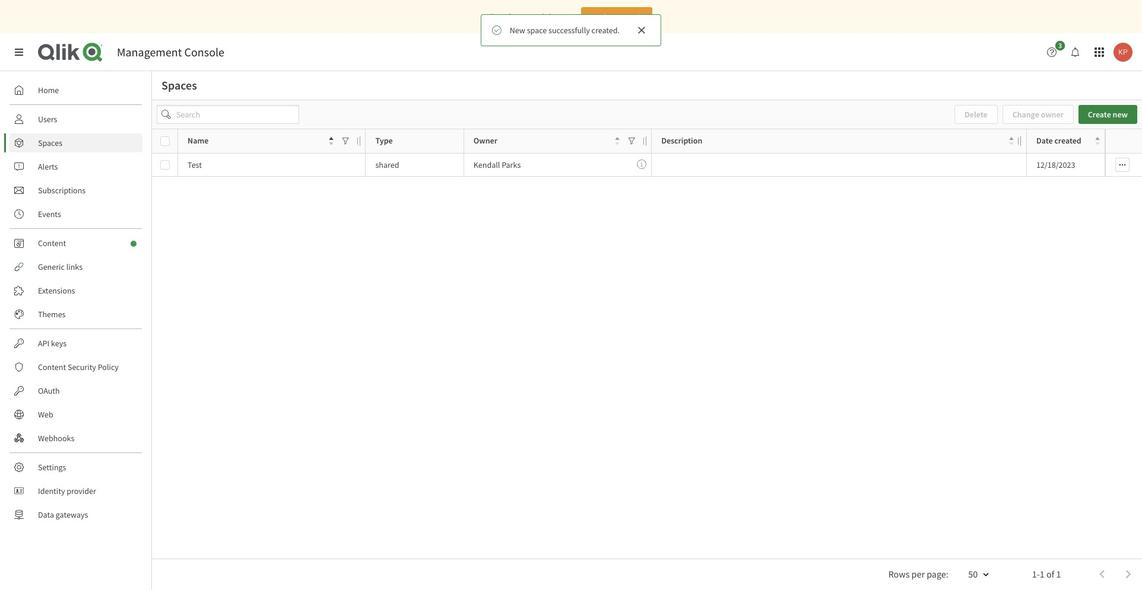 Task type: locate. For each thing, give the bounding box(es) containing it.
owner
[[474, 136, 497, 146]]

content
[[38, 238, 66, 249], [38, 362, 66, 373]]

data gateways
[[38, 510, 88, 521]]

0 vertical spatial content
[[38, 238, 66, 249]]

content up the generic
[[38, 238, 66, 249]]

free days remaining: 30
[[490, 11, 572, 22]]

links
[[66, 262, 83, 273]]

2 content from the top
[[38, 362, 66, 373]]

extensions link
[[9, 281, 142, 300]]

1 content from the top
[[38, 238, 66, 249]]

content security policy link
[[9, 358, 142, 377]]

spaces up alerts
[[38, 138, 62, 148]]

web link
[[9, 406, 142, 425]]

content inside content security policy link
[[38, 362, 66, 373]]

space
[[527, 25, 547, 36]]

identity provider link
[[9, 482, 142, 501]]

create
[[1088, 109, 1111, 120]]

created
[[1055, 136, 1082, 146]]

1-
[[1032, 568, 1040, 580]]

owner button
[[474, 133, 620, 149]]

shared
[[376, 160, 399, 170]]

content inside content link
[[38, 238, 66, 249]]

home link
[[9, 81, 142, 100]]

0 horizontal spatial spaces
[[38, 138, 62, 148]]

create new button
[[1079, 105, 1138, 124]]

data
[[38, 510, 54, 521]]

new space successfully created.
[[510, 25, 620, 36]]

events link
[[9, 205, 142, 224]]

1 horizontal spatial 1
[[1056, 568, 1061, 580]]

name button
[[188, 133, 334, 149]]

spaces down management console
[[161, 78, 197, 93]]

date created button
[[1037, 133, 1100, 149]]

0 vertical spatial spaces
[[161, 78, 197, 93]]

generic links link
[[9, 258, 142, 277]]

1
[[1040, 568, 1045, 580], [1056, 568, 1061, 580]]

management console element
[[117, 45, 224, 59]]

description
[[662, 136, 703, 146]]

1 vertical spatial spaces
[[38, 138, 62, 148]]

content down api keys
[[38, 362, 66, 373]]

create new
[[1088, 109, 1128, 120]]

1 right of
[[1056, 568, 1061, 580]]

0 horizontal spatial 1
[[1040, 568, 1045, 580]]

settings link
[[9, 458, 142, 477]]

api keys
[[38, 338, 67, 349]]

per
[[912, 568, 925, 580]]

subscriptions link
[[9, 181, 142, 200]]

50
[[968, 568, 978, 580]]

created.
[[592, 25, 620, 36]]

users
[[38, 114, 57, 125]]

2 1 from the left
[[1056, 568, 1061, 580]]

content security policy
[[38, 362, 119, 373]]

1 vertical spatial content
[[38, 362, 66, 373]]

description button
[[662, 133, 1014, 149]]

3
[[1059, 41, 1062, 50]]

data gateways link
[[9, 506, 142, 525]]

themes
[[38, 309, 66, 320]]

security
[[68, 362, 96, 373]]

1 left of
[[1040, 568, 1045, 580]]

spaces
[[161, 78, 197, 93], [38, 138, 62, 148]]

home
[[38, 85, 59, 96]]

kendall parks image
[[1114, 43, 1133, 62]]

api keys link
[[9, 334, 142, 353]]

console
[[184, 45, 224, 59]]



Task type: describe. For each thing, give the bounding box(es) containing it.
kendall
[[474, 160, 500, 170]]

close sidebar menu image
[[14, 47, 24, 57]]

test
[[188, 160, 202, 170]]

navigation pane element
[[0, 76, 151, 530]]

new
[[510, 25, 525, 36]]

keys
[[51, 338, 67, 349]]

new connector image
[[131, 241, 137, 247]]

Search text field
[[157, 105, 299, 124]]

rows
[[889, 568, 910, 580]]

date created
[[1037, 136, 1082, 146]]

events
[[38, 209, 61, 220]]

webhooks link
[[9, 429, 142, 448]]

days
[[506, 11, 523, 22]]

parks
[[502, 160, 521, 170]]

1 horizontal spatial spaces
[[161, 78, 197, 93]]

type
[[376, 136, 393, 146]]

free
[[490, 11, 505, 22]]

remaining:
[[524, 11, 562, 22]]

successfully
[[549, 25, 590, 36]]

content link
[[9, 234, 142, 253]]

30
[[563, 11, 572, 22]]

activate now!
[[593, 11, 641, 22]]

3 button
[[1043, 41, 1069, 62]]

12/18/2023
[[1037, 160, 1075, 170]]

activate
[[593, 11, 621, 22]]

oauth
[[38, 386, 60, 397]]

management
[[117, 45, 182, 59]]

subscriptions
[[38, 185, 86, 196]]

now!
[[623, 11, 641, 22]]

management console
[[117, 45, 224, 59]]

generic links
[[38, 262, 83, 273]]

policy
[[98, 362, 119, 373]]

webhooks
[[38, 433, 74, 444]]

provider
[[67, 486, 96, 497]]

1-1 of 1
[[1032, 568, 1061, 580]]

date
[[1037, 136, 1053, 146]]

settings
[[38, 462, 66, 473]]

rows per page:
[[889, 568, 949, 580]]

of
[[1047, 568, 1055, 580]]

name
[[188, 136, 209, 146]]

web
[[38, 410, 53, 420]]

spaces inside navigation pane element
[[38, 138, 62, 148]]

page:
[[927, 568, 949, 580]]

content for content security policy
[[38, 362, 66, 373]]

users link
[[9, 110, 142, 129]]

extensions
[[38, 286, 75, 296]]

identity provider
[[38, 486, 96, 497]]

kendall parks
[[474, 160, 521, 170]]

content for content
[[38, 238, 66, 249]]

api
[[38, 338, 49, 349]]

oauth link
[[9, 382, 142, 401]]

identity
[[38, 486, 65, 497]]

themes link
[[9, 305, 142, 324]]

new
[[1113, 109, 1128, 120]]

alerts link
[[9, 157, 142, 176]]

gateways
[[56, 510, 88, 521]]

spaces link
[[9, 134, 142, 153]]

alerts
[[38, 161, 58, 172]]

50 button
[[954, 565, 997, 586]]

1 1 from the left
[[1040, 568, 1045, 580]]

activate now! link
[[581, 7, 652, 26]]

generic
[[38, 262, 65, 273]]

new space successfully created. alert
[[481, 14, 661, 46]]



Task type: vqa. For each thing, say whether or not it's contained in the screenshot.
My Qlik portal link at the top right of page
no



